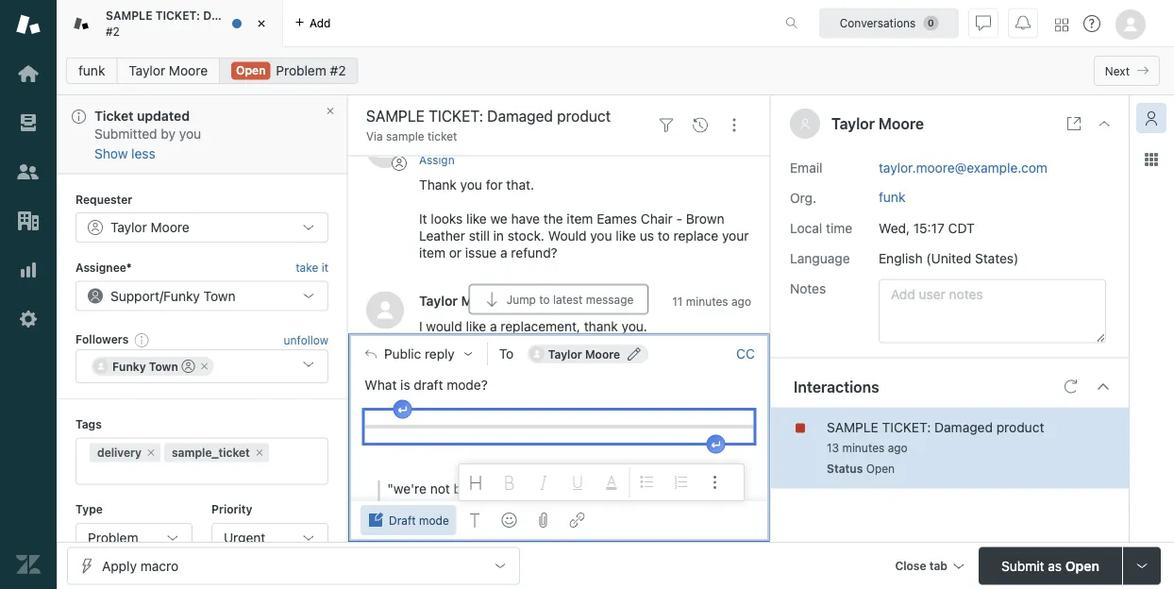 Task type: vqa. For each thing, say whether or not it's contained in the screenshot.
bottom post
no



Task type: describe. For each thing, give the bounding box(es) containing it.
close image inside tab
[[252, 14, 271, 33]]

sample for sample ticket: damaged product 13 minutes ago status open
[[827, 419, 879, 435]]

next
[[1105, 64, 1130, 77]]

leather
[[419, 227, 465, 243]]

submit
[[1002, 558, 1045, 574]]

customer context image
[[1144, 110, 1159, 126]]

thank
[[419, 176, 457, 192]]

like for have
[[466, 210, 487, 226]]

issue
[[465, 244, 497, 260]]

funk link inside secondary element
[[66, 58, 117, 84]]

take it button
[[296, 257, 329, 277]]

taylor inside conversationlabel log
[[419, 292, 458, 308]]

- inside eames chair - brown leather still in stock. would you like us to replace your item or issue a refund?
[[677, 210, 683, 226]]

via sample ticket
[[366, 130, 457, 143]]

1 horizontal spatial item
[[567, 210, 593, 226]]

eames
[[597, 210, 637, 226]]

submit as open
[[1002, 558, 1100, 574]]

requester element
[[76, 212, 329, 242]]

support / funky town
[[110, 288, 236, 303]]

status
[[827, 462, 863, 475]]

draft mode button
[[361, 505, 457, 535]]

ticket
[[428, 130, 457, 143]]

followers element
[[76, 349, 329, 383]]

wed,
[[879, 220, 910, 236]]

"we're not broken just bent" - p!nk
[[387, 481, 600, 496]]

submitted
[[94, 126, 157, 142]]

Add user notes text field
[[879, 279, 1106, 343]]

priority
[[211, 502, 252, 515]]

urgent
[[224, 529, 266, 545]]

delivery
[[97, 446, 142, 459]]

type
[[76, 502, 103, 515]]

taylor.moore@example.com image
[[529, 346, 544, 361]]

what
[[365, 377, 397, 393]]

town inside 'assignee*' element
[[204, 288, 236, 303]]

bulleted list (cmd shift 8) image
[[640, 475, 655, 490]]

events image
[[693, 118, 708, 133]]

11
[[672, 294, 683, 308]]

mode?
[[447, 377, 488, 393]]

taylor moore link inside conversationlabel log
[[419, 292, 502, 308]]

the
[[544, 210, 563, 226]]

remove image
[[145, 446, 157, 458]]

draft
[[414, 377, 443, 393]]

what is draft mode?
[[365, 377, 488, 393]]

zendesk products image
[[1055, 18, 1069, 32]]

conversations button
[[819, 8, 959, 38]]

org.
[[790, 190, 817, 205]]

moore inside requester 'element'
[[151, 219, 189, 235]]

interactions
[[794, 378, 879, 396]]

0 vertical spatial taylor moore link
[[117, 58, 220, 84]]

11 minutes ago
[[672, 294, 751, 308]]

brown
[[686, 210, 725, 226]]

close tab button
[[887, 547, 971, 588]]

p!nk
[[572, 481, 600, 496]]

replacement,
[[501, 318, 581, 334]]

jump
[[507, 292, 536, 306]]

your
[[722, 227, 749, 243]]

reply
[[425, 346, 455, 361]]

to inside eames chair - brown leather still in stock. would you like us to replace your item or issue a refund?
[[658, 227, 670, 243]]

user is an agent image
[[182, 359, 195, 372]]

problem for problem #2
[[276, 63, 326, 78]]

1 vertical spatial funk link
[[879, 189, 906, 204]]

hide composer image
[[551, 326, 566, 341]]

open inside sample ticket: damaged product 13 minutes ago status open
[[866, 462, 895, 475]]

taylor moore inside conversationlabel log
[[419, 292, 502, 308]]

customers image
[[16, 160, 41, 184]]

ticket updated submitted by you show less
[[94, 108, 201, 161]]

insert paragraph after block image
[[711, 441, 721, 449]]

2 horizontal spatial open
[[1066, 558, 1100, 574]]

you inside eames chair - brown leather still in stock. would you like us to replace your item or issue a refund?
[[590, 227, 612, 243]]

apps image
[[1144, 152, 1159, 167]]

it
[[322, 260, 329, 274]]

macro
[[140, 558, 179, 574]]

to
[[499, 346, 514, 361]]

alert containing ticket updated
[[57, 95, 347, 174]]

#2 inside 'sample ticket: damaged product #2'
[[106, 25, 120, 38]]

language
[[790, 250, 850, 266]]

zendesk image
[[16, 552, 41, 577]]

- inside public reply composer draft mode text field
[[562, 481, 568, 496]]

thank
[[584, 318, 618, 334]]

or
[[449, 244, 462, 260]]

13
[[827, 441, 839, 455]]

just
[[499, 481, 521, 496]]

latest
[[553, 292, 583, 306]]

sample
[[386, 130, 424, 143]]

15:17
[[914, 220, 945, 236]]

is
[[400, 377, 410, 393]]

looks
[[431, 210, 463, 226]]

additional actions image
[[642, 293, 657, 308]]

sample for sample ticket: damaged product #2
[[106, 9, 152, 22]]

Subject field
[[363, 105, 646, 127]]

problem #2
[[276, 63, 346, 78]]

i would like a replacement, thank you.
[[419, 318, 648, 334]]

taylor moore inside requester 'element'
[[110, 219, 189, 235]]

refund?
[[511, 244, 558, 260]]

us
[[640, 227, 654, 243]]

assignee* element
[[76, 280, 329, 311]]

cc
[[736, 346, 755, 361]]

tab
[[930, 559, 948, 573]]

as
[[1048, 558, 1062, 574]]

organizations image
[[16, 209, 41, 233]]

jump to latest message
[[507, 292, 634, 306]]

chair
[[641, 210, 673, 226]]

funky inside funky town option
[[112, 359, 146, 372]]

updated
[[137, 108, 190, 124]]

add link (cmd k) image
[[570, 513, 585, 528]]

damaged for sample ticket: damaged product #2
[[203, 9, 256, 22]]

stock.
[[508, 227, 545, 243]]

by
[[161, 126, 176, 142]]

message
[[586, 292, 634, 306]]

insert paragraph before block image
[[398, 406, 407, 414]]

minutes inside sample ticket: damaged product 13 minutes ago status open
[[843, 441, 885, 455]]

funkytownclown1@gmail.com image
[[93, 358, 109, 373]]

take it
[[296, 260, 329, 274]]

admin image
[[16, 307, 41, 331]]

via
[[366, 130, 383, 143]]

still
[[469, 227, 490, 243]]



Task type: locate. For each thing, give the bounding box(es) containing it.
remove image
[[199, 360, 210, 371], [254, 446, 265, 458]]

1 vertical spatial funky
[[112, 359, 146, 372]]

close image right the view more details image on the top of the page
[[1097, 116, 1112, 131]]

product for sample ticket: damaged product #2
[[259, 9, 303, 22]]

open left problem #2
[[236, 64, 266, 77]]

numbered list (cmd shift 7) image
[[674, 475, 689, 490]]

#2 inside secondary element
[[330, 63, 346, 78]]

notes
[[790, 280, 826, 296]]

a inside eames chair - brown leather still in stock. would you like us to replace your item or issue a refund?
[[500, 244, 508, 260]]

sample
[[106, 9, 152, 22], [827, 419, 879, 435]]

add button
[[283, 0, 342, 46]]

draft mode
[[389, 514, 449, 527]]

problem inside secondary element
[[276, 63, 326, 78]]

public
[[384, 346, 421, 361]]

you left for
[[460, 176, 482, 192]]

0 horizontal spatial ticket:
[[155, 9, 200, 22]]

moore up support / funky town
[[151, 219, 189, 235]]

show less button
[[94, 145, 155, 162]]

conversations
[[840, 17, 916, 30]]

item down leather
[[419, 244, 446, 260]]

funky town
[[112, 359, 178, 372]]

funky right support at left
[[163, 288, 200, 303]]

english (united states)
[[879, 250, 1019, 266]]

0 horizontal spatial damaged
[[203, 9, 256, 22]]

views image
[[16, 110, 41, 135]]

taylor moore link up would
[[419, 292, 502, 308]]

1 vertical spatial taylor moore link
[[419, 292, 502, 308]]

sample ticket: damaged product 13 minutes ago status open
[[827, 419, 1045, 475]]

1 vertical spatial ticket:
[[882, 419, 931, 435]]

1 vertical spatial a
[[490, 318, 497, 334]]

0 horizontal spatial #2
[[106, 25, 120, 38]]

1 vertical spatial item
[[419, 244, 446, 260]]

assignee*
[[76, 260, 132, 274]]

0 vertical spatial minutes
[[686, 294, 728, 308]]

0 vertical spatial funk
[[78, 63, 105, 78]]

you
[[179, 126, 201, 142], [460, 176, 482, 192], [590, 227, 612, 243]]

1 horizontal spatial open
[[866, 462, 895, 475]]

underline (cmd u) image
[[571, 475, 586, 490]]

item up would
[[567, 210, 593, 226]]

1 vertical spatial open
[[866, 462, 895, 475]]

ago right 13
[[888, 441, 908, 455]]

0 horizontal spatial to
[[539, 292, 550, 306]]

1 horizontal spatial -
[[677, 210, 683, 226]]

1 horizontal spatial product
[[997, 419, 1045, 435]]

0 vertical spatial like
[[466, 210, 487, 226]]

funk for 'funk' link to the bottom
[[879, 189, 906, 204]]

unfollow
[[284, 333, 329, 346]]

2 horizontal spatial you
[[590, 227, 612, 243]]

product for sample ticket: damaged product 13 minutes ago status open
[[997, 419, 1045, 435]]

user image
[[800, 118, 811, 129], [801, 119, 809, 129]]

1 vertical spatial -
[[562, 481, 568, 496]]

edit user image
[[628, 347, 641, 360]]

2 vertical spatial open
[[1066, 558, 1100, 574]]

taylor moore link up updated
[[117, 58, 220, 84]]

add attachment image
[[536, 513, 551, 528]]

remove image right user is an agent image
[[199, 360, 210, 371]]

to right us
[[658, 227, 670, 243]]

0 horizontal spatial funk
[[78, 63, 105, 78]]

eames chair - brown leather still in stock. would you like us to replace your item or issue a refund?
[[419, 210, 749, 260]]

- right chair at the right
[[677, 210, 683, 226]]

open down 13 minutes ago text box
[[866, 462, 895, 475]]

like down eames at top
[[616, 227, 636, 243]]

local time
[[790, 220, 853, 236]]

problem
[[276, 63, 326, 78], [88, 529, 138, 545]]

avatar image
[[366, 291, 404, 329]]

1 vertical spatial funk
[[879, 189, 906, 204]]

ticket
[[94, 108, 134, 124]]

to inside button
[[539, 292, 550, 306]]

ago
[[732, 294, 751, 308], [888, 441, 908, 455]]

0 vertical spatial ago
[[732, 294, 751, 308]]

1 horizontal spatial ago
[[888, 441, 908, 455]]

funk link up wed,
[[879, 189, 906, 204]]

would
[[548, 227, 587, 243]]

0 vertical spatial to
[[658, 227, 670, 243]]

moore down 'sample ticket: damaged product #2'
[[169, 63, 208, 78]]

0 vertical spatial funky
[[163, 288, 200, 303]]

0 horizontal spatial town
[[149, 359, 178, 372]]

you inside ticket updated submitted by you show less
[[179, 126, 201, 142]]

you down eames at top
[[590, 227, 612, 243]]

headings image
[[469, 475, 484, 490]]

13 minutes ago text field
[[827, 441, 908, 455]]

0 horizontal spatial funky
[[112, 359, 146, 372]]

get started image
[[16, 61, 41, 86]]

1 horizontal spatial you
[[460, 176, 482, 192]]

funky inside 'assignee*' element
[[163, 288, 200, 303]]

1 vertical spatial town
[[149, 359, 178, 372]]

0 horizontal spatial product
[[259, 9, 303, 22]]

town right /
[[204, 288, 236, 303]]

ticket: inside 'sample ticket: damaged product #2'
[[155, 9, 200, 22]]

tab
[[57, 0, 303, 47]]

/
[[160, 288, 163, 303]]

mode
[[419, 514, 449, 527]]

1 vertical spatial to
[[539, 292, 550, 306]]

2 vertical spatial like
[[466, 318, 486, 334]]

format text image
[[468, 513, 483, 528]]

town
[[204, 288, 236, 303], [149, 359, 178, 372]]

close image left add popup button
[[252, 14, 271, 33]]

1 vertical spatial sample
[[827, 419, 879, 435]]

secondary element
[[57, 52, 1174, 90]]

show
[[94, 145, 128, 161]]

zendesk support image
[[16, 12, 41, 37]]

italic (cmd i) image
[[537, 475, 552, 490]]

ago inside sample ticket: damaged product 13 minutes ago status open
[[888, 441, 908, 455]]

1 vertical spatial problem
[[88, 529, 138, 545]]

0 horizontal spatial ago
[[732, 294, 751, 308]]

11 minutes ago text field
[[672, 294, 751, 308]]

0 vertical spatial problem
[[276, 63, 326, 78]]

product
[[259, 9, 303, 22], [997, 419, 1045, 435]]

funk link up ticket
[[66, 58, 117, 84]]

sample inside sample ticket: damaged product 13 minutes ago status open
[[827, 419, 879, 435]]

1 horizontal spatial funky
[[163, 288, 200, 303]]

0 horizontal spatial -
[[562, 481, 568, 496]]

1 horizontal spatial minutes
[[843, 441, 885, 455]]

#2 up "close ticket collision notification" image
[[330, 63, 346, 78]]

ticket actions image
[[727, 118, 742, 133]]

button displays agent's chat status as invisible. image
[[976, 16, 991, 31]]

followers
[[76, 332, 129, 346]]

moore inside secondary element
[[169, 63, 208, 78]]

ago inside conversationlabel log
[[732, 294, 751, 308]]

wed, 15:17 cdt
[[879, 220, 975, 236]]

ticket: for sample ticket: damaged product 13 minutes ago status open
[[882, 419, 931, 435]]

1 horizontal spatial town
[[204, 288, 236, 303]]

close image
[[252, 14, 271, 33], [1097, 116, 1112, 131]]

1 vertical spatial #2
[[330, 63, 346, 78]]

draft
[[389, 514, 416, 527]]

damaged for sample ticket: damaged product 13 minutes ago status open
[[935, 419, 993, 435]]

to
[[658, 227, 670, 243], [539, 292, 550, 306]]

1 vertical spatial like
[[616, 227, 636, 243]]

urgent button
[[211, 522, 329, 553]]

assign
[[419, 153, 455, 166]]

insert emojis image
[[502, 513, 517, 528]]

0 vertical spatial product
[[259, 9, 303, 22]]

minutes inside conversationlabel log
[[686, 294, 728, 308]]

to right jump
[[539, 292, 550, 306]]

1 horizontal spatial a
[[500, 244, 508, 260]]

next button
[[1094, 56, 1160, 86]]

thank you for that.
[[419, 176, 534, 192]]

1 horizontal spatial close image
[[1097, 116, 1112, 131]]

0 horizontal spatial minutes
[[686, 294, 728, 308]]

that.
[[506, 176, 534, 192]]

0 horizontal spatial a
[[490, 318, 497, 334]]

0 horizontal spatial taylor moore link
[[117, 58, 220, 84]]

0 horizontal spatial remove image
[[199, 360, 210, 371]]

close
[[895, 559, 927, 573]]

0 vertical spatial #2
[[106, 25, 120, 38]]

0 horizontal spatial you
[[179, 126, 201, 142]]

1 horizontal spatial sample
[[827, 419, 879, 435]]

damaged
[[203, 9, 256, 22], [935, 419, 993, 435]]

taylor.moore@example.com
[[879, 160, 1048, 175]]

moore inside conversationlabel log
[[461, 292, 502, 308]]

cdt
[[948, 220, 975, 236]]

info on adding followers image
[[134, 332, 149, 347]]

#2
[[106, 25, 120, 38], [330, 63, 346, 78]]

assign button
[[419, 151, 455, 168]]

ticket: inside sample ticket: damaged product 13 minutes ago status open
[[882, 419, 931, 435]]

0 vertical spatial -
[[677, 210, 683, 226]]

funk inside 'funk' link
[[78, 63, 105, 78]]

0 vertical spatial you
[[179, 126, 201, 142]]

0 vertical spatial open
[[236, 64, 266, 77]]

1 horizontal spatial problem
[[276, 63, 326, 78]]

1 vertical spatial remove image
[[254, 446, 265, 458]]

taylor moore inside secondary element
[[129, 63, 208, 78]]

problem down add popup button
[[276, 63, 326, 78]]

taylor
[[129, 63, 165, 78], [832, 115, 875, 133], [110, 219, 147, 235], [419, 292, 458, 308], [548, 347, 582, 360]]

tabs tab list
[[57, 0, 766, 47]]

product inside sample ticket: damaged product 13 minutes ago status open
[[997, 419, 1045, 435]]

add
[[310, 17, 331, 30]]

have
[[511, 210, 540, 226]]

0 vertical spatial ticket:
[[155, 9, 200, 22]]

1 horizontal spatial ticket:
[[882, 419, 931, 435]]

sample inside 'sample ticket: damaged product #2'
[[106, 9, 152, 22]]

main element
[[0, 0, 57, 589]]

broken
[[454, 481, 496, 496]]

unfollow button
[[284, 331, 329, 348]]

- left underline (cmd u) icon
[[562, 481, 568, 496]]

0 vertical spatial item
[[567, 210, 593, 226]]

1 horizontal spatial funk
[[879, 189, 906, 204]]

tab containing sample ticket: damaged product
[[57, 0, 303, 47]]

like right would
[[466, 318, 486, 334]]

0 horizontal spatial item
[[419, 244, 446, 260]]

ago up cc
[[732, 294, 751, 308]]

for
[[486, 176, 503, 192]]

item inside eames chair - brown leather still in stock. would you like us to replace your item or issue a refund?
[[419, 244, 446, 260]]

0 vertical spatial funk link
[[66, 58, 117, 84]]

a left replacement, at left bottom
[[490, 318, 497, 334]]

ticket: for sample ticket: damaged product #2
[[155, 9, 200, 22]]

like inside eames chair - brown leather still in stock. would you like us to replace your item or issue a refund?
[[616, 227, 636, 243]]

like for replacement,
[[466, 318, 486, 334]]

minutes right 11
[[686, 294, 728, 308]]

problem button
[[76, 522, 193, 553]]

moore
[[169, 63, 208, 78], [879, 115, 924, 133], [151, 219, 189, 235], [461, 292, 502, 308], [585, 347, 620, 360]]

1 horizontal spatial #2
[[330, 63, 346, 78]]

0 vertical spatial sample
[[106, 9, 152, 22]]

we
[[490, 210, 508, 226]]

close ticket collision notification image
[[325, 105, 336, 117]]

funk up ticket
[[78, 63, 105, 78]]

0 horizontal spatial funk link
[[66, 58, 117, 84]]

Public reply composer Draft mode text field
[[357, 374, 762, 518]]

conversationlabel log
[[347, 115, 770, 350]]

public reply button
[[348, 334, 487, 374]]

1 vertical spatial product
[[997, 419, 1045, 435]]

open inside secondary element
[[236, 64, 266, 77]]

1 vertical spatial minutes
[[843, 441, 885, 455]]

town inside funky town option
[[149, 359, 178, 372]]

1 horizontal spatial damaged
[[935, 419, 993, 435]]

town left user is an agent image
[[149, 359, 178, 372]]

0 vertical spatial town
[[204, 288, 236, 303]]

"we're
[[387, 481, 427, 496]]

it looks like we have the item
[[419, 210, 597, 226]]

get help image
[[1084, 15, 1101, 32]]

1 vertical spatial damaged
[[935, 419, 993, 435]]

0 vertical spatial a
[[500, 244, 508, 260]]

1 horizontal spatial taylor moore link
[[419, 292, 502, 308]]

funk for 'funk' link within secondary element
[[78, 63, 105, 78]]

1 horizontal spatial funk link
[[879, 189, 906, 204]]

you right by
[[179, 126, 201, 142]]

filter image
[[659, 118, 674, 133]]

apply macro
[[102, 558, 179, 574]]

taylor inside requester 'element'
[[110, 219, 147, 235]]

0 vertical spatial damaged
[[203, 9, 256, 22]]

taylor inside secondary element
[[129, 63, 165, 78]]

bold (cmd b) image
[[503, 475, 518, 490]]

0 horizontal spatial sample
[[106, 9, 152, 22]]

sample ticket: damaged product #2
[[106, 9, 303, 38]]

#2 right zendesk support image
[[106, 25, 120, 38]]

moore down 'thank'
[[585, 347, 620, 360]]

tags
[[76, 417, 102, 430]]

1 vertical spatial you
[[460, 176, 482, 192]]

displays possible ticket submission types image
[[1135, 558, 1150, 574]]

funky right funkytownclown1@gmail.com 'icon'
[[112, 359, 146, 372]]

notifications image
[[1016, 16, 1031, 31]]

in
[[493, 227, 504, 243]]

0 vertical spatial close image
[[252, 14, 271, 33]]

moore left jump
[[461, 292, 502, 308]]

open
[[236, 64, 266, 77], [866, 462, 895, 475], [1066, 558, 1100, 574]]

1 horizontal spatial to
[[658, 227, 670, 243]]

remove image right sample_ticket
[[254, 446, 265, 458]]

moore up taylor.moore@example.com
[[879, 115, 924, 133]]

funky town option
[[92, 356, 214, 375]]

not
[[430, 481, 450, 496]]

minutes
[[686, 294, 728, 308], [843, 441, 885, 455]]

reporting image
[[16, 258, 41, 282]]

2 vertical spatial you
[[590, 227, 612, 243]]

apply
[[102, 558, 137, 574]]

i
[[419, 318, 423, 334]]

minutes up status
[[843, 441, 885, 455]]

damaged inside sample ticket: damaged product 13 minutes ago status open
[[935, 419, 993, 435]]

problem inside popup button
[[88, 529, 138, 545]]

sample_ticket
[[172, 446, 250, 459]]

1 vertical spatial ago
[[888, 441, 908, 455]]

view more details image
[[1067, 116, 1082, 131]]

you.
[[622, 318, 648, 334]]

product inside 'sample ticket: damaged product #2'
[[259, 9, 303, 22]]

funk up wed,
[[879, 189, 906, 204]]

a down in
[[500, 244, 508, 260]]

cc button
[[736, 345, 755, 362]]

email
[[790, 160, 823, 175]]

1 vertical spatial close image
[[1097, 116, 1112, 131]]

states)
[[975, 250, 1019, 266]]

support
[[110, 288, 160, 303]]

0 vertical spatial remove image
[[199, 360, 210, 371]]

close tab
[[895, 559, 948, 573]]

1 horizontal spatial remove image
[[254, 446, 265, 458]]

alert
[[57, 95, 347, 174]]

like up still on the left top
[[466, 210, 487, 226]]

jump to latest message button
[[469, 284, 649, 314]]

0 horizontal spatial open
[[236, 64, 266, 77]]

open right as
[[1066, 558, 1100, 574]]

0 horizontal spatial problem
[[88, 529, 138, 545]]

replace
[[674, 227, 719, 243]]

0 horizontal spatial close image
[[252, 14, 271, 33]]

it
[[419, 210, 427, 226]]

problem up apply on the left
[[88, 529, 138, 545]]

problem for problem
[[88, 529, 138, 545]]

damaged inside 'sample ticket: damaged product #2'
[[203, 9, 256, 22]]



